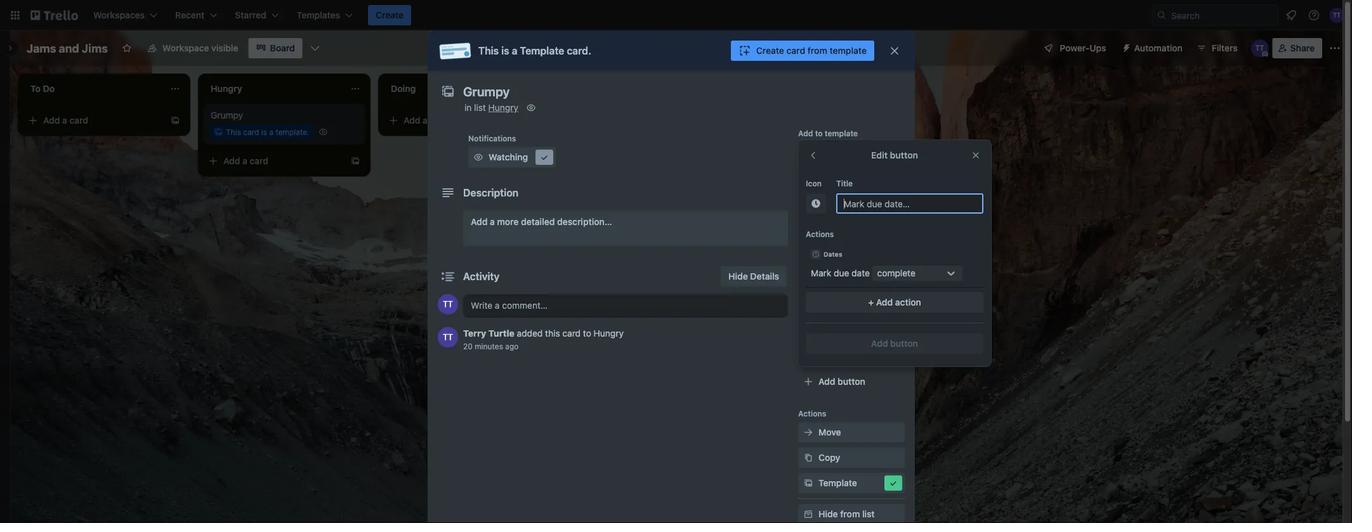 Task type: vqa. For each thing, say whether or not it's contained in the screenshot.
Hide from list
yes



Task type: locate. For each thing, give the bounding box(es) containing it.
hide for hide from list
[[819, 509, 838, 520]]

0 vertical spatial to
[[815, 129, 823, 138]]

0 vertical spatial ups
[[1090, 43, 1107, 53]]

create card from template button
[[731, 41, 875, 61]]

create button
[[368, 5, 411, 25]]

Search field
[[1167, 6, 1278, 25]]

0 vertical spatial create from template… image
[[170, 116, 180, 126]]

ups down +
[[868, 325, 884, 335]]

attachment button
[[798, 218, 905, 239]]

sm image for template
[[802, 477, 815, 490]]

create card from template
[[756, 45, 867, 56]]

switch to… image
[[9, 9, 22, 22]]

this is a template card.
[[479, 45, 592, 57]]

1 vertical spatial button
[[890, 339, 918, 349]]

sm image inside copy "link"
[[802, 452, 815, 465]]

list
[[474, 102, 486, 113], [862, 509, 875, 520]]

template
[[520, 45, 564, 57], [819, 478, 857, 489]]

1 vertical spatial automation
[[798, 357, 841, 366]]

checklist
[[819, 198, 858, 208]]

0 horizontal spatial hide
[[729, 271, 748, 282]]

sm image inside move link
[[802, 426, 815, 439]]

0 vertical spatial from
[[808, 45, 827, 56]]

0 vertical spatial power-ups
[[1060, 43, 1107, 53]]

jams
[[27, 41, 56, 55]]

0 horizontal spatial add a card button
[[23, 110, 165, 131]]

2 horizontal spatial add a card
[[404, 115, 449, 126]]

actions up cover
[[806, 230, 834, 239]]

attachment
[[819, 223, 868, 234]]

cover
[[819, 248, 843, 259]]

2 horizontal spatial ups
[[1090, 43, 1107, 53]]

terry turtle (terryturtle) image
[[1330, 8, 1345, 23], [1251, 39, 1269, 57], [438, 294, 458, 315], [438, 327, 458, 348]]

1 vertical spatial list
[[862, 509, 875, 520]]

details
[[750, 271, 779, 282]]

hide down template button
[[819, 509, 838, 520]]

sm image left copy
[[802, 452, 815, 465]]

0 vertical spatial automation
[[1134, 43, 1183, 53]]

turtle
[[489, 328, 515, 339]]

Board name text field
[[20, 38, 114, 58]]

2 vertical spatial button
[[838, 377, 866, 387]]

ups left automation button
[[1090, 43, 1107, 53]]

complete
[[877, 268, 916, 279]]

create from template… image
[[170, 116, 180, 126], [350, 156, 360, 166]]

automation down search image
[[1134, 43, 1183, 53]]

edit
[[871, 150, 888, 161]]

hungry
[[488, 102, 518, 113], [594, 328, 624, 339]]

this
[[545, 328, 560, 339]]

icon
[[806, 179, 822, 188]]

template.
[[276, 128, 309, 136]]

to right this at the bottom left of the page
[[583, 328, 591, 339]]

sm image down return to previous screen icon on the right top of the page
[[802, 171, 815, 184]]

1 horizontal spatial template
[[819, 478, 857, 489]]

1 vertical spatial add button
[[819, 377, 866, 387]]

template down copy
[[819, 478, 857, 489]]

sm image inside cover link
[[802, 248, 815, 260]]

sm image left move
[[802, 426, 815, 439]]

this for this card is a template.
[[226, 128, 241, 136]]

and
[[59, 41, 79, 55]]

0 horizontal spatial this
[[226, 128, 241, 136]]

1 vertical spatial ups
[[825, 307, 840, 315]]

return to previous screen image
[[809, 150, 819, 161]]

list right in
[[474, 102, 486, 113]]

sm image for watching
[[472, 151, 485, 164]]

hide inside hide details link
[[729, 271, 748, 282]]

0 horizontal spatial create
[[376, 10, 404, 20]]

is
[[501, 45, 509, 57], [261, 128, 267, 136]]

custom fields button
[[798, 273, 905, 286]]

0 vertical spatial template
[[830, 45, 867, 56]]

add button button up move link
[[798, 372, 905, 392]]

sm image
[[802, 146, 815, 159], [472, 151, 485, 164], [538, 151, 551, 164], [802, 197, 815, 209], [802, 248, 815, 260], [802, 477, 815, 490], [887, 477, 900, 490], [802, 508, 815, 521]]

edit button
[[871, 150, 918, 161]]

1 vertical spatial create from template… image
[[350, 156, 360, 166]]

create for create
[[376, 10, 404, 20]]

add button for the bottommost add button button
[[819, 377, 866, 387]]

1 vertical spatial from
[[840, 509, 860, 520]]

sm image right hungry link
[[525, 102, 538, 114]]

automation
[[1134, 43, 1183, 53], [798, 357, 841, 366]]

2 horizontal spatial add a card button
[[383, 110, 525, 131]]

a
[[512, 45, 518, 57], [62, 115, 67, 126], [423, 115, 428, 126], [269, 128, 274, 136], [242, 156, 247, 166], [490, 217, 495, 227]]

0 vertical spatial this
[[479, 45, 499, 57]]

ups up add power-ups
[[825, 307, 840, 315]]

this
[[479, 45, 499, 57], [226, 128, 241, 136]]

0 horizontal spatial power-ups
[[798, 307, 840, 315]]

hide inside hide from list link
[[819, 509, 838, 520]]

custom fields
[[819, 274, 878, 284]]

1 horizontal spatial add button
[[871, 339, 918, 349]]

is down grumpy link
[[261, 128, 267, 136]]

close popover image
[[971, 150, 981, 161]]

card
[[787, 45, 805, 56], [70, 115, 88, 126], [430, 115, 449, 126], [243, 128, 259, 136], [250, 156, 268, 166], [563, 328, 581, 339]]

0 horizontal spatial add button
[[819, 377, 866, 387]]

sm image inside automation button
[[1117, 38, 1134, 56]]

primary element
[[0, 0, 1352, 30]]

sm image inside hide from list link
[[802, 508, 815, 521]]

automation down add power-ups
[[798, 357, 841, 366]]

1 vertical spatial create
[[756, 45, 784, 56]]

create for create card from template
[[756, 45, 784, 56]]

1 vertical spatial this
[[226, 128, 241, 136]]

button for the bottommost add button button
[[838, 377, 866, 387]]

visible
[[211, 43, 238, 53]]

0 vertical spatial hungry
[[488, 102, 518, 113]]

1 horizontal spatial to
[[815, 129, 823, 138]]

hungry down the write a comment text field
[[594, 328, 624, 339]]

template left card.
[[520, 45, 564, 57]]

power-ups button
[[1035, 38, 1114, 58]]

1 vertical spatial template
[[819, 478, 857, 489]]

add a card for right add a card button
[[404, 115, 449, 126]]

hide details
[[729, 271, 779, 282]]

0 vertical spatial add button button
[[806, 334, 984, 354]]

card inside button
[[787, 45, 805, 56]]

create inside button
[[376, 10, 404, 20]]

0 vertical spatial hide
[[729, 271, 748, 282]]

20 minutes ago link
[[463, 342, 519, 351]]

1 vertical spatial to
[[583, 328, 591, 339]]

this down grumpy
[[226, 128, 241, 136]]

mark
[[811, 268, 832, 279]]

hide from list
[[819, 509, 875, 520]]

1 horizontal spatial hungry
[[594, 328, 624, 339]]

2 horizontal spatial power-
[[1060, 43, 1090, 53]]

add a card button
[[23, 110, 165, 131], [383, 110, 525, 131], [203, 151, 345, 171]]

add button button
[[806, 334, 984, 354], [798, 372, 905, 392]]

star or unstar board image
[[122, 43, 132, 53]]

1 horizontal spatial ups
[[868, 325, 884, 335]]

terry
[[463, 328, 486, 339]]

grumpy
[[211, 110, 243, 121]]

1 vertical spatial power-
[[798, 307, 825, 315]]

add a card
[[43, 115, 88, 126], [404, 115, 449, 126], [223, 156, 268, 166]]

action
[[895, 297, 921, 308]]

power-ups
[[1060, 43, 1107, 53], [798, 307, 840, 315]]

sm image inside checklist link
[[802, 197, 815, 209]]

hungry link
[[488, 102, 518, 113]]

board link
[[248, 38, 303, 58]]

1 horizontal spatial power-
[[838, 325, 868, 335]]

0 horizontal spatial to
[[583, 328, 591, 339]]

sm image inside 'labels' link
[[802, 171, 815, 184]]

power-
[[1060, 43, 1090, 53], [798, 307, 825, 315], [838, 325, 868, 335]]

hungry up notifications
[[488, 102, 518, 113]]

more
[[497, 217, 519, 227]]

1 horizontal spatial automation
[[1134, 43, 1183, 53]]

1 vertical spatial template
[[825, 129, 858, 138]]

2 vertical spatial ups
[[868, 325, 884, 335]]

add button up move link
[[819, 377, 866, 387]]

1 vertical spatial add button button
[[798, 372, 905, 392]]

create
[[376, 10, 404, 20], [756, 45, 784, 56]]

add a more detailed description…
[[471, 217, 612, 227]]

notifications
[[468, 134, 516, 143]]

add button down + add action
[[871, 339, 918, 349]]

button right the 'edit'
[[890, 150, 918, 161]]

this up in list hungry
[[479, 45, 499, 57]]

button
[[890, 150, 918, 161], [890, 339, 918, 349], [838, 377, 866, 387]]

add
[[43, 115, 60, 126], [404, 115, 420, 126], [798, 129, 813, 138], [223, 156, 240, 166], [471, 217, 488, 227], [876, 297, 893, 308], [819, 325, 835, 335], [871, 339, 888, 349], [819, 377, 835, 387]]

0 vertical spatial add button
[[871, 339, 918, 349]]

power-ups inside button
[[1060, 43, 1107, 53]]

in
[[465, 102, 472, 113]]

1 vertical spatial hungry
[[594, 328, 624, 339]]

filters button
[[1193, 38, 1242, 58]]

None text field
[[457, 80, 876, 103]]

1 horizontal spatial add a card button
[[203, 151, 345, 171]]

list down template button
[[862, 509, 875, 520]]

button up move link
[[838, 377, 866, 387]]

1 horizontal spatial hide
[[819, 509, 838, 520]]

1 vertical spatial hide
[[819, 509, 838, 520]]

add to template
[[798, 129, 858, 138]]

copy link
[[798, 448, 905, 468]]

ups inside button
[[1090, 43, 1107, 53]]

open information menu image
[[1308, 9, 1321, 22]]

add button button down + add action
[[806, 334, 984, 354]]

sm image inside members link
[[802, 146, 815, 159]]

1 horizontal spatial power-ups
[[1060, 43, 1107, 53]]

0 horizontal spatial add a card
[[43, 115, 88, 126]]

1 horizontal spatial add a card
[[223, 156, 268, 166]]

0 horizontal spatial automation
[[798, 357, 841, 366]]

1 horizontal spatial create
[[756, 45, 784, 56]]

jims
[[82, 41, 108, 55]]

detailed
[[521, 217, 555, 227]]

template
[[830, 45, 867, 56], [825, 129, 858, 138]]

sm image right power-ups button
[[1117, 38, 1134, 56]]

move link
[[798, 423, 905, 443]]

workspace visible button
[[140, 38, 246, 58]]

is up hungry link
[[501, 45, 509, 57]]

board
[[270, 43, 295, 53]]

sm image for automation
[[1117, 38, 1134, 56]]

to up return to previous screen icon on the right top of the page
[[815, 129, 823, 138]]

1 horizontal spatial this
[[479, 45, 499, 57]]

0 horizontal spatial create from template… image
[[170, 116, 180, 126]]

0 vertical spatial button
[[890, 150, 918, 161]]

due
[[834, 268, 849, 279]]

0 vertical spatial list
[[474, 102, 486, 113]]

1 horizontal spatial is
[[501, 45, 509, 57]]

ago
[[505, 342, 519, 351]]

0 vertical spatial power-
[[1060, 43, 1090, 53]]

0 vertical spatial create
[[376, 10, 404, 20]]

1 vertical spatial power-ups
[[798, 307, 840, 315]]

1 horizontal spatial create from template… image
[[350, 156, 360, 166]]

workspace
[[162, 43, 209, 53]]

button down action
[[890, 339, 918, 349]]

button for the top add button button
[[890, 339, 918, 349]]

1 horizontal spatial from
[[840, 509, 860, 520]]

ups
[[1090, 43, 1107, 53], [825, 307, 840, 315], [868, 325, 884, 335]]

hide
[[729, 271, 748, 282], [819, 509, 838, 520]]

add button
[[871, 339, 918, 349], [819, 377, 866, 387]]

0 horizontal spatial from
[[808, 45, 827, 56]]

create from template… image for add a card button to the middle
[[350, 156, 360, 166]]

automation inside button
[[1134, 43, 1183, 53]]

in list hungry
[[465, 102, 518, 113]]

0 vertical spatial template
[[520, 45, 564, 57]]

Write a comment text field
[[463, 294, 788, 317]]

hide left "details"
[[729, 271, 748, 282]]

create inside button
[[756, 45, 784, 56]]

template button
[[798, 473, 905, 494]]

sm image
[[1117, 38, 1134, 56], [525, 102, 538, 114], [802, 171, 815, 184], [810, 197, 822, 210], [802, 426, 815, 439], [802, 452, 815, 465]]

1 vertical spatial is
[[261, 128, 267, 136]]

actions up move
[[798, 409, 827, 418]]



Task type: describe. For each thing, give the bounding box(es) containing it.
add a more detailed description… link
[[463, 211, 788, 246]]

date
[[852, 268, 870, 279]]

custom
[[819, 274, 851, 284]]

sm image for labels
[[802, 171, 815, 184]]

0 notifications image
[[1284, 8, 1299, 23]]

sm image for checklist
[[802, 197, 815, 209]]

2 vertical spatial power-
[[838, 325, 868, 335]]

0 horizontal spatial is
[[261, 128, 267, 136]]

sm image for copy
[[802, 452, 815, 465]]

minutes
[[475, 342, 503, 351]]

add a card for the left add a card button
[[43, 115, 88, 126]]

card inside terry turtle added this card to hungry 20 minutes ago
[[563, 328, 581, 339]]

dates
[[824, 251, 843, 258]]

hide from list link
[[798, 505, 905, 524]]

to inside terry turtle added this card to hungry 20 minutes ago
[[583, 328, 591, 339]]

add a card for add a card button to the middle
[[223, 156, 268, 166]]

+
[[868, 297, 874, 308]]

hungry inside terry turtle added this card to hungry 20 minutes ago
[[594, 328, 624, 339]]

0 horizontal spatial ups
[[825, 307, 840, 315]]

card.
[[567, 45, 592, 57]]

create from template… image for the left add a card button
[[170, 116, 180, 126]]

cover link
[[798, 244, 905, 264]]

members link
[[798, 142, 905, 162]]

sm image for move
[[802, 426, 815, 439]]

mark due date
[[811, 268, 870, 279]]

workspace visible
[[162, 43, 238, 53]]

0 vertical spatial is
[[501, 45, 509, 57]]

jams and jims
[[27, 41, 108, 55]]

search image
[[1157, 10, 1167, 20]]

Mark due date… text field
[[836, 194, 984, 214]]

power- inside button
[[1060, 43, 1090, 53]]

members
[[819, 147, 858, 157]]

sm image down icon
[[810, 197, 822, 210]]

sm image for hide from list
[[802, 508, 815, 521]]

this for this is a template card.
[[479, 45, 499, 57]]

filters
[[1212, 43, 1238, 53]]

1 horizontal spatial list
[[862, 509, 875, 520]]

1 vertical spatial actions
[[798, 409, 827, 418]]

0 horizontal spatial hungry
[[488, 102, 518, 113]]

0 vertical spatial actions
[[806, 230, 834, 239]]

from inside create card from template button
[[808, 45, 827, 56]]

add power-ups
[[819, 325, 884, 335]]

0 horizontal spatial template
[[520, 45, 564, 57]]

labels link
[[798, 168, 905, 188]]

copy
[[819, 453, 840, 463]]

template inside button
[[830, 45, 867, 56]]

+ add action
[[868, 297, 921, 308]]

automation button
[[1117, 38, 1190, 58]]

template inside button
[[819, 478, 857, 489]]

title
[[836, 179, 853, 188]]

added
[[517, 328, 543, 339]]

watching
[[489, 152, 528, 162]]

move
[[819, 427, 841, 438]]

hide details link
[[721, 267, 787, 287]]

customize views image
[[309, 42, 322, 55]]

this card is a template.
[[226, 128, 309, 136]]

share
[[1291, 43, 1315, 53]]

hide for hide details
[[729, 271, 748, 282]]

sm image for members
[[802, 146, 815, 159]]

0 horizontal spatial power-
[[798, 307, 825, 315]]

add button for the top add button button
[[871, 339, 918, 349]]

watching button
[[468, 147, 556, 168]]

show menu image
[[1329, 42, 1342, 55]]

labels
[[819, 172, 846, 183]]

add power-ups link
[[798, 320, 905, 340]]

from inside hide from list link
[[840, 509, 860, 520]]

description…
[[557, 217, 612, 227]]

0 horizontal spatial list
[[474, 102, 486, 113]]

20
[[463, 342, 473, 351]]

share button
[[1273, 38, 1323, 58]]

activity
[[463, 271, 500, 283]]

checklist link
[[798, 193, 905, 213]]

grumpy link
[[211, 109, 358, 122]]

description
[[463, 187, 519, 199]]

fields
[[854, 274, 878, 284]]

sm image for cover
[[802, 248, 815, 260]]

terry turtle added this card to hungry 20 minutes ago
[[463, 328, 624, 351]]



